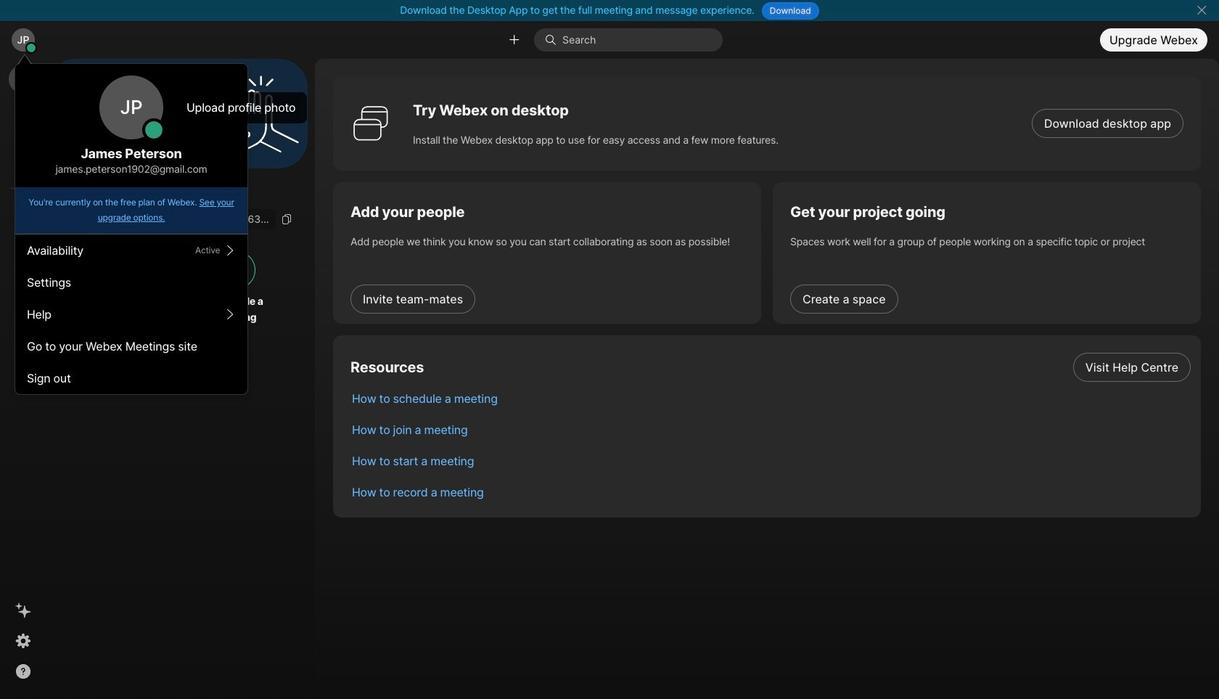Task type: locate. For each thing, give the bounding box(es) containing it.
go to your webex meetings site menu item
[[15, 330, 248, 362]]

sign out menu item
[[15, 362, 248, 394]]

None text field
[[58, 209, 276, 230]]

webex tab list
[[9, 65, 38, 221]]

1 list item from the top
[[341, 351, 1202, 383]]

cancel_16 image
[[1197, 4, 1208, 16]]

navigation
[[0, 59, 46, 699]]

list item
[[341, 351, 1202, 383], [341, 383, 1202, 414], [341, 414, 1202, 445], [341, 445, 1202, 476], [341, 476, 1202, 508]]

5 list item from the top
[[341, 476, 1202, 508]]

set status menu item
[[15, 235, 248, 266]]



Task type: vqa. For each thing, say whether or not it's contained in the screenshot.
two hands high-fiving image
yes



Task type: describe. For each thing, give the bounding box(es) containing it.
settings menu item
[[15, 266, 248, 298]]

profile settings menu menu bar
[[15, 235, 248, 394]]

2 list item from the top
[[341, 383, 1202, 414]]

two hands high-fiving image
[[217, 70, 304, 157]]

arrow right_16 image
[[225, 309, 236, 320]]

4 list item from the top
[[341, 445, 1202, 476]]

help menu item
[[15, 298, 248, 330]]

arrow right_16 image
[[225, 245, 236, 256]]

3 list item from the top
[[341, 414, 1202, 445]]



